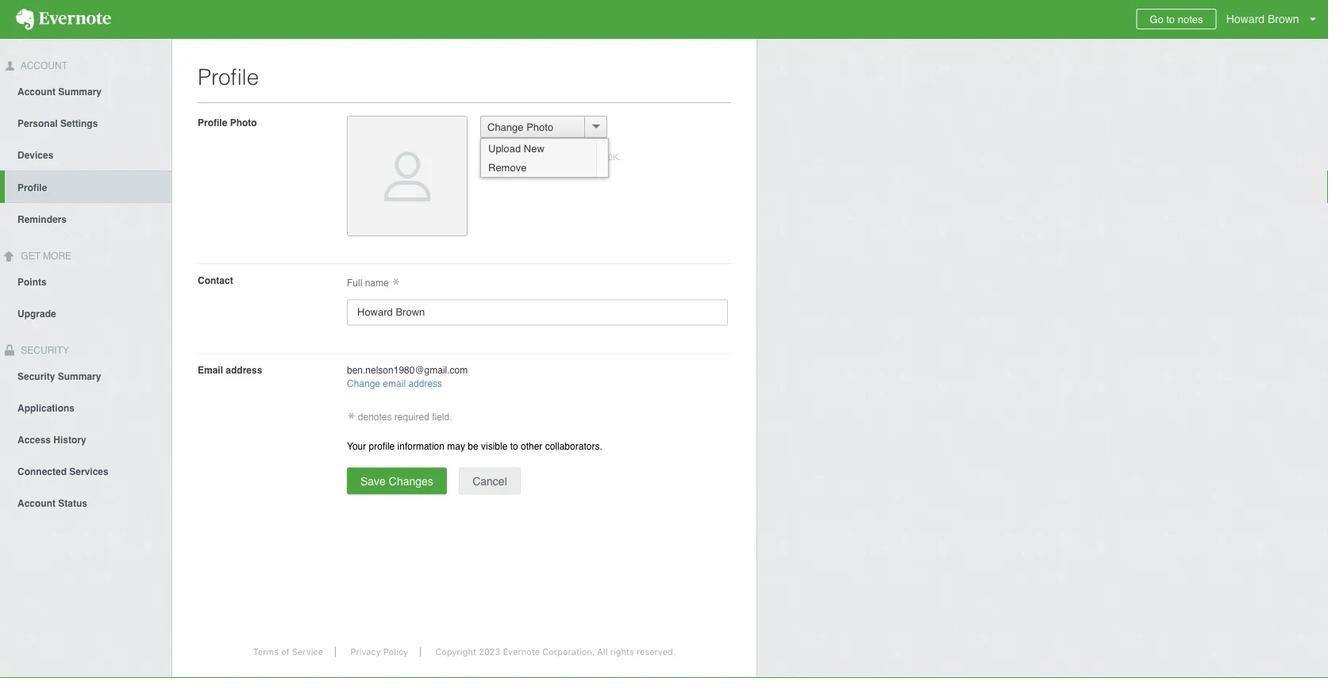 Task type: describe. For each thing, give the bounding box(es) containing it.
reserved.
[[637, 648, 676, 658]]

other
[[521, 441, 543, 452]]

visible
[[481, 441, 508, 452]]

be
[[468, 441, 479, 452]]

go
[[1150, 13, 1164, 25]]

howard brown
[[1227, 13, 1300, 25]]

your
[[347, 441, 366, 452]]

service
[[292, 648, 323, 658]]

summary for account summary
[[58, 86, 102, 98]]

new
[[524, 143, 545, 154]]

privacy policy link
[[339, 648, 421, 658]]

account for account
[[18, 60, 68, 71]]

applications link
[[0, 392, 172, 424]]

profile for profile photo
[[198, 117, 227, 128]]

max
[[548, 152, 564, 162]]

profile for profile link
[[17, 182, 47, 194]]

security for security
[[18, 345, 69, 356]]

required
[[394, 412, 429, 423]]

terms
[[253, 648, 279, 658]]

or
[[516, 152, 524, 162]]

howard brown link
[[1223, 0, 1328, 39]]

get more
[[18, 251, 72, 262]]

go to notes
[[1150, 13, 1203, 25]]

denotes
[[358, 412, 392, 423]]

upload new remove
[[488, 143, 545, 173]]

0 horizontal spatial to
[[510, 441, 518, 452]]

information
[[397, 441, 445, 452]]

upgrade link
[[0, 297, 172, 329]]

email
[[198, 365, 223, 376]]

change email address link
[[347, 379, 442, 390]]

profile link
[[5, 171, 172, 203]]

full
[[347, 278, 362, 289]]

your profile information may be visible to other collaborators.
[[347, 441, 602, 452]]

brown
[[1268, 13, 1300, 25]]

700k.
[[598, 152, 621, 162]]

status
[[58, 498, 87, 509]]

copyright
[[436, 648, 476, 658]]

ben.nelson1980@gmail.com change email address
[[347, 365, 468, 390]]

profile photo
[[198, 117, 257, 128]]

reminders
[[17, 214, 67, 225]]

.gif,
[[499, 152, 513, 162]]

security summary link
[[0, 360, 172, 392]]

file
[[567, 152, 578, 162]]

photo for change photo
[[527, 121, 554, 133]]

size
[[580, 152, 596, 162]]

summary for security summary
[[58, 371, 101, 382]]

email
[[383, 379, 406, 390]]

full name
[[347, 278, 391, 289]]

may
[[447, 441, 465, 452]]

security summary
[[17, 371, 101, 382]]

denotes required field.
[[355, 412, 452, 423]]

terms of service
[[253, 648, 323, 658]]

devices
[[17, 150, 53, 161]]

connected services
[[17, 466, 109, 478]]

account summary link
[[0, 75, 172, 107]]

access history link
[[0, 424, 172, 455]]

evernote
[[503, 648, 540, 658]]

connected
[[17, 466, 67, 478]]

more
[[43, 251, 72, 262]]

security for security summary
[[17, 371, 55, 382]]

points link
[[0, 266, 172, 297]]

.png.
[[526, 152, 545, 162]]



Task type: locate. For each thing, give the bounding box(es) containing it.
account up account summary
[[18, 60, 68, 71]]

settings
[[60, 118, 98, 129]]

privacy
[[350, 648, 381, 658]]

profile
[[198, 64, 259, 90], [198, 117, 227, 128], [17, 182, 47, 194]]

policy
[[383, 648, 408, 658]]

2 vertical spatial profile
[[17, 182, 47, 194]]

0 vertical spatial account
[[18, 60, 68, 71]]

photo for profile photo
[[230, 117, 257, 128]]

account
[[18, 60, 68, 71], [17, 86, 56, 98], [17, 498, 56, 509]]

upgrade
[[17, 309, 56, 320]]

corporation.
[[543, 648, 595, 658]]

address down ben.nelson1980@gmail.com on the left of the page
[[408, 379, 442, 390]]

points
[[17, 277, 47, 288]]

get
[[21, 251, 40, 262]]

1 horizontal spatial photo
[[527, 121, 554, 133]]

field.
[[432, 412, 452, 423]]

change photo
[[488, 121, 554, 133]]

0 vertical spatial profile
[[198, 64, 259, 90]]

0 horizontal spatial change
[[347, 379, 380, 390]]

profile inside profile link
[[17, 182, 47, 194]]

.jpg, .gif, or .png. max file size 700k.
[[480, 152, 621, 162]]

access
[[17, 435, 51, 446]]

1 vertical spatial to
[[510, 441, 518, 452]]

contact
[[198, 275, 233, 286]]

personal settings
[[17, 118, 98, 129]]

1 horizontal spatial to
[[1167, 13, 1175, 25]]

profile
[[369, 441, 395, 452]]

history
[[53, 435, 86, 446]]

name
[[365, 278, 389, 289]]

access history
[[17, 435, 86, 446]]

1 vertical spatial security
[[17, 371, 55, 382]]

summary up applications link
[[58, 371, 101, 382]]

security
[[18, 345, 69, 356], [17, 371, 55, 382]]

account up personal
[[17, 86, 56, 98]]

account for account status
[[17, 498, 56, 509]]

2023
[[479, 648, 501, 658]]

0 horizontal spatial photo
[[230, 117, 257, 128]]

email address
[[198, 365, 262, 376]]

notes
[[1178, 13, 1203, 25]]

account for account summary
[[17, 86, 56, 98]]

0 vertical spatial to
[[1167, 13, 1175, 25]]

change up upload
[[488, 121, 524, 133]]

collaborators.
[[545, 441, 602, 452]]

summary up personal settings link
[[58, 86, 102, 98]]

howard
[[1227, 13, 1265, 25]]

account down the connected
[[17, 498, 56, 509]]

2 vertical spatial account
[[17, 498, 56, 509]]

personal settings link
[[0, 107, 172, 139]]

go to notes link
[[1137, 9, 1217, 29]]

account status link
[[0, 487, 172, 519]]

1 vertical spatial change
[[347, 379, 380, 390]]

all
[[597, 648, 608, 658]]

to left other
[[510, 441, 518, 452]]

security up "applications"
[[17, 371, 55, 382]]

copyright 2023 evernote corporation. all rights reserved.
[[436, 648, 676, 658]]

upload
[[488, 143, 521, 154]]

summary
[[58, 86, 102, 98], [58, 371, 101, 382]]

reminders link
[[0, 203, 172, 235]]

change
[[488, 121, 524, 133], [347, 379, 380, 390]]

ben.nelson1980@gmail.com
[[347, 365, 468, 376]]

photo
[[230, 117, 257, 128], [527, 121, 554, 133]]

account summary
[[17, 86, 102, 98]]

rights
[[610, 648, 634, 658]]

evernote link
[[0, 0, 127, 39]]

privacy policy
[[350, 648, 408, 658]]

personal
[[17, 118, 58, 129]]

address inside ben.nelson1980@gmail.com change email address
[[408, 379, 442, 390]]

applications
[[17, 403, 75, 414]]

Full name text field
[[347, 300, 728, 326]]

1 vertical spatial summary
[[58, 371, 101, 382]]

evernote image
[[0, 9, 127, 30]]

services
[[69, 466, 109, 478]]

1 horizontal spatial address
[[408, 379, 442, 390]]

None submit
[[347, 468, 447, 495], [459, 468, 521, 495], [347, 468, 447, 495], [459, 468, 521, 495]]

0 vertical spatial address
[[226, 365, 262, 376]]

remove
[[488, 162, 527, 173]]

account status
[[17, 498, 87, 509]]

of
[[281, 648, 290, 658]]

change left email
[[347, 379, 380, 390]]

0 vertical spatial security
[[18, 345, 69, 356]]

1 vertical spatial profile
[[198, 117, 227, 128]]

1 vertical spatial address
[[408, 379, 442, 390]]

address right email
[[226, 365, 262, 376]]

.jpg,
[[480, 152, 497, 162]]

connected services link
[[0, 455, 172, 487]]

1 vertical spatial account
[[17, 86, 56, 98]]

security up "security summary"
[[18, 345, 69, 356]]

devices link
[[0, 139, 172, 171]]

address
[[226, 365, 262, 376], [408, 379, 442, 390]]

to right go
[[1167, 13, 1175, 25]]

to
[[1167, 13, 1175, 25], [510, 441, 518, 452]]

0 vertical spatial change
[[488, 121, 524, 133]]

terms of service link
[[241, 648, 336, 658]]

1 horizontal spatial change
[[488, 121, 524, 133]]

0 vertical spatial summary
[[58, 86, 102, 98]]

0 horizontal spatial address
[[226, 365, 262, 376]]

change inside ben.nelson1980@gmail.com change email address
[[347, 379, 380, 390]]



Task type: vqa. For each thing, say whether or not it's contained in the screenshot.
Photo related to Change Photo
yes



